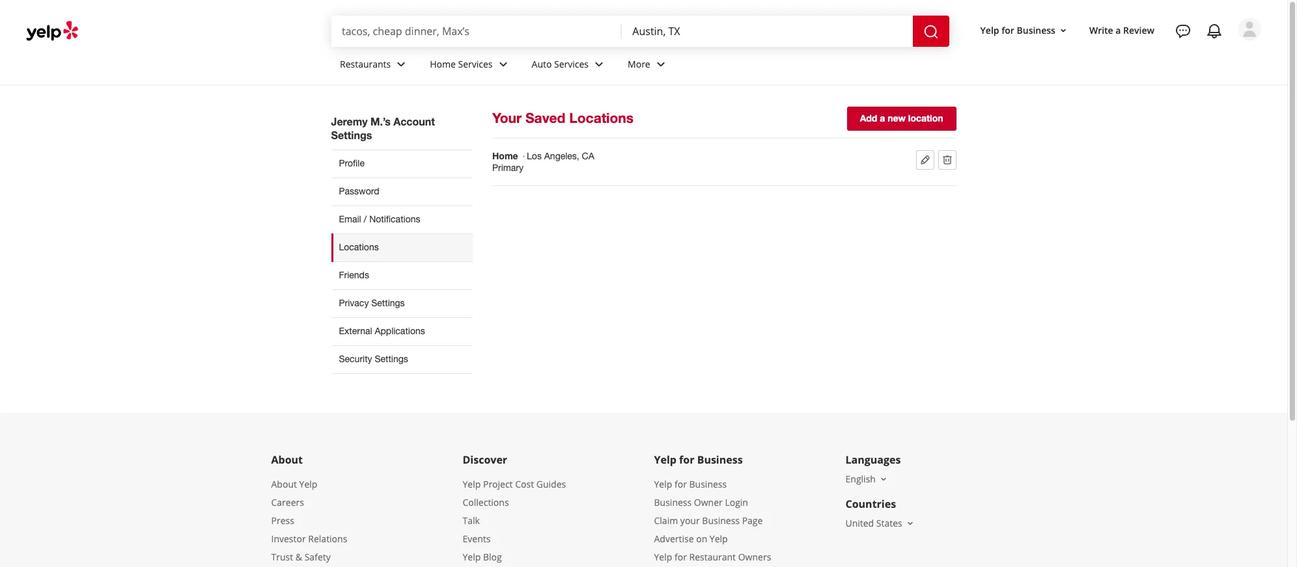 Task type: vqa. For each thing, say whether or not it's contained in the screenshot.


Task type: locate. For each thing, give the bounding box(es) containing it.
services inside home services link
[[458, 58, 493, 70]]

1 vertical spatial locations
[[339, 242, 379, 253]]

business down owner on the bottom right of the page
[[702, 515, 740, 527]]

home down find field
[[430, 58, 456, 70]]

yelp right the search image
[[981, 24, 1000, 36]]

1 vertical spatial about
[[271, 479, 297, 491]]

business up owner on the bottom right of the page
[[689, 479, 727, 491]]

press link
[[271, 515, 294, 527]]

locations up ca
[[569, 110, 634, 126]]

1 24 chevron down v2 image from the left
[[495, 56, 511, 72]]

business left 16 chevron down v2 image
[[1017, 24, 1056, 36]]

none field up business categories element
[[633, 24, 902, 38]]

2 vertical spatial settings
[[375, 354, 408, 365]]

yelp for business up yelp for business link
[[654, 453, 743, 468]]

24 chevron down v2 image right restaurants
[[394, 56, 409, 72]]

1 horizontal spatial services
[[554, 58, 589, 70]]

messages image
[[1176, 23, 1191, 39]]

Find text field
[[342, 24, 612, 38]]

yelp project cost guides link
[[463, 479, 566, 491]]

home for home services
[[430, 58, 456, 70]]

a for add
[[880, 113, 885, 124]]

24 chevron down v2 image
[[394, 56, 409, 72], [653, 56, 669, 72]]

0 vertical spatial yelp for business
[[981, 24, 1056, 36]]

for down advertise
[[675, 552, 687, 564]]

0 horizontal spatial 24 chevron down v2 image
[[495, 56, 511, 72]]

2 none field from the left
[[633, 24, 902, 38]]

external applications link
[[331, 318, 473, 346]]

home for home
[[492, 150, 518, 162]]

about for about
[[271, 453, 303, 468]]

your
[[492, 110, 522, 126]]

24 chevron down v2 image for restaurants
[[394, 56, 409, 72]]

24 chevron down v2 image right auto services
[[591, 56, 607, 72]]

1 vertical spatial 16 chevron down v2 image
[[905, 519, 916, 529]]

Near text field
[[633, 24, 902, 38]]

home up primary
[[492, 150, 518, 162]]

1 horizontal spatial 16 chevron down v2 image
[[905, 519, 916, 529]]

services right auto
[[554, 58, 589, 70]]

notifications image
[[1207, 23, 1223, 39]]

1 about from the top
[[271, 453, 303, 468]]

1 horizontal spatial locations
[[569, 110, 634, 126]]

about
[[271, 453, 303, 468], [271, 479, 297, 491]]

restaurants link
[[330, 47, 420, 85]]

languages
[[846, 453, 901, 468]]

1 horizontal spatial none field
[[633, 24, 902, 38]]

24 chevron down v2 image inside the auto services link
[[591, 56, 607, 72]]

trust & safety link
[[271, 552, 331, 564]]

2 24 chevron down v2 image from the left
[[653, 56, 669, 72]]

2 24 chevron down v2 image from the left
[[591, 56, 607, 72]]

english button
[[846, 473, 889, 486]]

los angeles, ca primary
[[492, 151, 595, 173]]

states
[[877, 518, 903, 530]]

none field up home services link
[[342, 24, 612, 38]]

0 horizontal spatial 24 chevron down v2 image
[[394, 56, 409, 72]]

yelp for business
[[981, 24, 1056, 36], [654, 453, 743, 468]]

a
[[1116, 24, 1121, 36], [880, 113, 885, 124]]

notifications
[[369, 214, 420, 225]]

16 chevron down v2 image inside english popup button
[[879, 475, 889, 485]]

advertise
[[654, 533, 694, 546]]

1 services from the left
[[458, 58, 493, 70]]

yelp blog link
[[463, 552, 502, 564]]

1 horizontal spatial a
[[1116, 24, 1121, 36]]

locations
[[569, 110, 634, 126], [339, 242, 379, 253]]

password link
[[331, 178, 473, 206]]

1 horizontal spatial 24 chevron down v2 image
[[653, 56, 669, 72]]

settings up the external applications
[[371, 298, 405, 309]]

add
[[860, 113, 878, 124]]

for inside yelp for business "button"
[[1002, 24, 1015, 36]]

saved
[[526, 110, 566, 126]]

2 about from the top
[[271, 479, 297, 491]]

trust
[[271, 552, 293, 564]]

16 chevron down v2 image
[[879, 475, 889, 485], [905, 519, 916, 529]]

los
[[527, 151, 542, 162]]

None field
[[342, 24, 612, 38], [633, 24, 902, 38]]

profile
[[339, 158, 365, 169]]

0 horizontal spatial none field
[[342, 24, 612, 38]]

privacy settings
[[339, 298, 405, 309]]

your saved locations
[[492, 110, 634, 126]]

security settings
[[339, 354, 408, 365]]

a right "write"
[[1116, 24, 1121, 36]]

security settings link
[[331, 346, 473, 374]]

add a new location
[[860, 113, 943, 124]]

business up claim
[[654, 497, 692, 509]]

24 chevron down v2 image for home services
[[495, 56, 511, 72]]

about up 'about yelp' link
[[271, 453, 303, 468]]

/
[[364, 214, 367, 225]]

0 horizontal spatial a
[[880, 113, 885, 124]]

careers
[[271, 497, 304, 509]]

settings inside jeremy m.'s account settings
[[331, 129, 372, 141]]

business up yelp for business link
[[697, 453, 743, 468]]

relations
[[308, 533, 347, 546]]

guides
[[537, 479, 566, 491]]

yelp for business inside yelp for business "button"
[[981, 24, 1056, 36]]

jeremy m. image
[[1238, 18, 1262, 41]]

auto services
[[532, 58, 589, 70]]

24 chevron down v2 image right more
[[653, 56, 669, 72]]

email / notifications link
[[331, 206, 473, 234]]

about inside about yelp careers press investor relations trust & safety
[[271, 479, 297, 491]]

locations up "friends"
[[339, 242, 379, 253]]

settings for security
[[375, 354, 408, 365]]

business categories element
[[330, 47, 1262, 85]]

business owner login link
[[654, 497, 748, 509]]

services down find field
[[458, 58, 493, 70]]

0 horizontal spatial home
[[430, 58, 456, 70]]

user actions element
[[970, 16, 1280, 96]]

business
[[1017, 24, 1056, 36], [697, 453, 743, 468], [689, 479, 727, 491], [654, 497, 692, 509], [702, 515, 740, 527]]

1 vertical spatial a
[[880, 113, 885, 124]]

2 services from the left
[[554, 58, 589, 70]]

restaurants
[[340, 58, 391, 70]]

settings
[[331, 129, 372, 141], [371, 298, 405, 309], [375, 354, 408, 365]]

1 none field from the left
[[342, 24, 612, 38]]

16 chevron down v2 image inside united states popup button
[[905, 519, 916, 529]]

None search field
[[332, 16, 952, 47]]

for left 16 chevron down v2 image
[[1002, 24, 1015, 36]]

24 chevron down v2 image inside restaurants link
[[394, 56, 409, 72]]

restaurant
[[689, 552, 736, 564]]

1 24 chevron down v2 image from the left
[[394, 56, 409, 72]]

yelp for restaurant owners link
[[654, 552, 771, 564]]

0 vertical spatial 16 chevron down v2 image
[[879, 475, 889, 485]]

24 chevron down v2 image left auto
[[495, 56, 511, 72]]

24 chevron down v2 image inside home services link
[[495, 56, 511, 72]]

16 chevron down v2 image down languages at bottom right
[[879, 475, 889, 485]]

0 horizontal spatial locations
[[339, 242, 379, 253]]

1 vertical spatial yelp for business
[[654, 453, 743, 468]]

home
[[430, 58, 456, 70], [492, 150, 518, 162]]

1 vertical spatial settings
[[371, 298, 405, 309]]

a right add
[[880, 113, 885, 124]]

home inside business categories element
[[430, 58, 456, 70]]

ca
[[582, 151, 595, 162]]

yelp down events link
[[463, 552, 481, 564]]

for up yelp for business link
[[679, 453, 695, 468]]

blog
[[483, 552, 502, 564]]

friends link
[[331, 262, 473, 290]]

0 horizontal spatial 16 chevron down v2 image
[[879, 475, 889, 485]]

jeremy m.'s account settings
[[331, 115, 435, 141]]

about yelp link
[[271, 479, 317, 491]]

owners
[[738, 552, 771, 564]]

review
[[1124, 24, 1155, 36]]

16 chevron down v2 image right the states
[[905, 519, 916, 529]]

for
[[1002, 24, 1015, 36], [679, 453, 695, 468], [675, 479, 687, 491], [675, 552, 687, 564]]

1 vertical spatial home
[[492, 150, 518, 162]]

24 chevron down v2 image inside more link
[[653, 56, 669, 72]]

m.'s
[[371, 115, 391, 128]]

about up the careers link
[[271, 479, 297, 491]]

jeremy
[[331, 115, 368, 128]]

angeles,
[[544, 151, 579, 162]]

services
[[458, 58, 493, 70], [554, 58, 589, 70]]

press
[[271, 515, 294, 527]]

24 chevron down v2 image for more
[[653, 56, 669, 72]]

0 vertical spatial about
[[271, 453, 303, 468]]

1 horizontal spatial 24 chevron down v2 image
[[591, 56, 607, 72]]

none field find
[[342, 24, 612, 38]]

more
[[628, 58, 650, 70]]

0 horizontal spatial services
[[458, 58, 493, 70]]

0 vertical spatial settings
[[331, 129, 372, 141]]

yelp
[[981, 24, 1000, 36], [654, 453, 677, 468], [299, 479, 317, 491], [463, 479, 481, 491], [654, 479, 672, 491], [710, 533, 728, 546], [463, 552, 481, 564], [654, 552, 672, 564]]

united states button
[[846, 518, 916, 530]]

0 vertical spatial a
[[1116, 24, 1121, 36]]

page
[[742, 515, 763, 527]]

services inside the auto services link
[[554, 58, 589, 70]]

claim
[[654, 515, 678, 527]]

24 chevron down v2 image
[[495, 56, 511, 72], [591, 56, 607, 72]]

yelp up careers
[[299, 479, 317, 491]]

settings down applications
[[375, 354, 408, 365]]

0 vertical spatial home
[[430, 58, 456, 70]]

0 vertical spatial locations
[[569, 110, 634, 126]]

settings down jeremy
[[331, 129, 372, 141]]

for up business owner login link
[[675, 479, 687, 491]]

discover
[[463, 453, 507, 468]]

1 horizontal spatial home
[[492, 150, 518, 162]]

yelp for business button
[[975, 19, 1074, 42]]

1 horizontal spatial yelp for business
[[981, 24, 1056, 36]]

yelp for business left 16 chevron down v2 image
[[981, 24, 1056, 36]]



Task type: describe. For each thing, give the bounding box(es) containing it.
friends
[[339, 270, 369, 281]]

yelp inside about yelp careers press investor relations trust & safety
[[299, 479, 317, 491]]

collections link
[[463, 497, 509, 509]]

24 chevron down v2 image for auto services
[[591, 56, 607, 72]]

profile link
[[331, 150, 473, 178]]

yelp down advertise
[[654, 552, 672, 564]]

about for about yelp careers press investor relations trust & safety
[[271, 479, 297, 491]]

auto
[[532, 58, 552, 70]]

careers link
[[271, 497, 304, 509]]

a for write
[[1116, 24, 1121, 36]]

yelp right on
[[710, 533, 728, 546]]

on
[[696, 533, 707, 546]]

new
[[888, 113, 906, 124]]

investor
[[271, 533, 306, 546]]

services for auto services
[[554, 58, 589, 70]]

more link
[[617, 47, 679, 85]]

external applications
[[339, 326, 425, 337]]

password
[[339, 186, 379, 197]]

claim your business page link
[[654, 515, 763, 527]]

account
[[394, 115, 435, 128]]

events
[[463, 533, 491, 546]]

united
[[846, 518, 874, 530]]

yelp inside "button"
[[981, 24, 1000, 36]]

write a review
[[1090, 24, 1155, 36]]

yelp project cost guides collections talk events yelp blog
[[463, 479, 566, 564]]

business inside "button"
[[1017, 24, 1056, 36]]

write
[[1090, 24, 1114, 36]]

applications
[[375, 326, 425, 337]]

yelp up yelp for business link
[[654, 453, 677, 468]]

talk link
[[463, 515, 480, 527]]

location
[[909, 113, 943, 124]]

home services
[[430, 58, 493, 70]]

english
[[846, 473, 876, 486]]

login
[[725, 497, 748, 509]]

auto services link
[[521, 47, 617, 85]]

services for home services
[[458, 58, 493, 70]]

collections
[[463, 497, 509, 509]]

yelp up collections
[[463, 479, 481, 491]]

about yelp careers press investor relations trust & safety
[[271, 479, 347, 564]]

yelp for business link
[[654, 479, 727, 491]]

email
[[339, 214, 361, 225]]

settings for privacy
[[371, 298, 405, 309]]

security
[[339, 354, 372, 365]]

locations link
[[331, 234, 473, 262]]

16 chevron down v2 image for countries
[[905, 519, 916, 529]]

search image
[[923, 24, 939, 39]]

events link
[[463, 533, 491, 546]]

countries
[[846, 498, 896, 512]]

external
[[339, 326, 372, 337]]

cost
[[515, 479, 534, 491]]

home services link
[[420, 47, 521, 85]]

investor relations link
[[271, 533, 347, 546]]

privacy
[[339, 298, 369, 309]]

your
[[681, 515, 700, 527]]

united states
[[846, 518, 903, 530]]

primary
[[492, 163, 524, 173]]

&
[[296, 552, 302, 564]]

none field near
[[633, 24, 902, 38]]

write a review link
[[1084, 19, 1160, 42]]

privacy settings link
[[331, 290, 473, 318]]

owner
[[694, 497, 723, 509]]

yelp up claim
[[654, 479, 672, 491]]

add a new location link
[[847, 107, 956, 131]]

0 horizontal spatial yelp for business
[[654, 453, 743, 468]]

email / notifications
[[339, 214, 420, 225]]

16 chevron down v2 image for languages
[[879, 475, 889, 485]]

16 chevron down v2 image
[[1058, 25, 1069, 36]]

safety
[[305, 552, 331, 564]]

talk
[[463, 515, 480, 527]]

yelp for business business owner login claim your business page advertise on yelp yelp for restaurant owners
[[654, 479, 771, 564]]

advertise on yelp link
[[654, 533, 728, 546]]

project
[[483, 479, 513, 491]]



